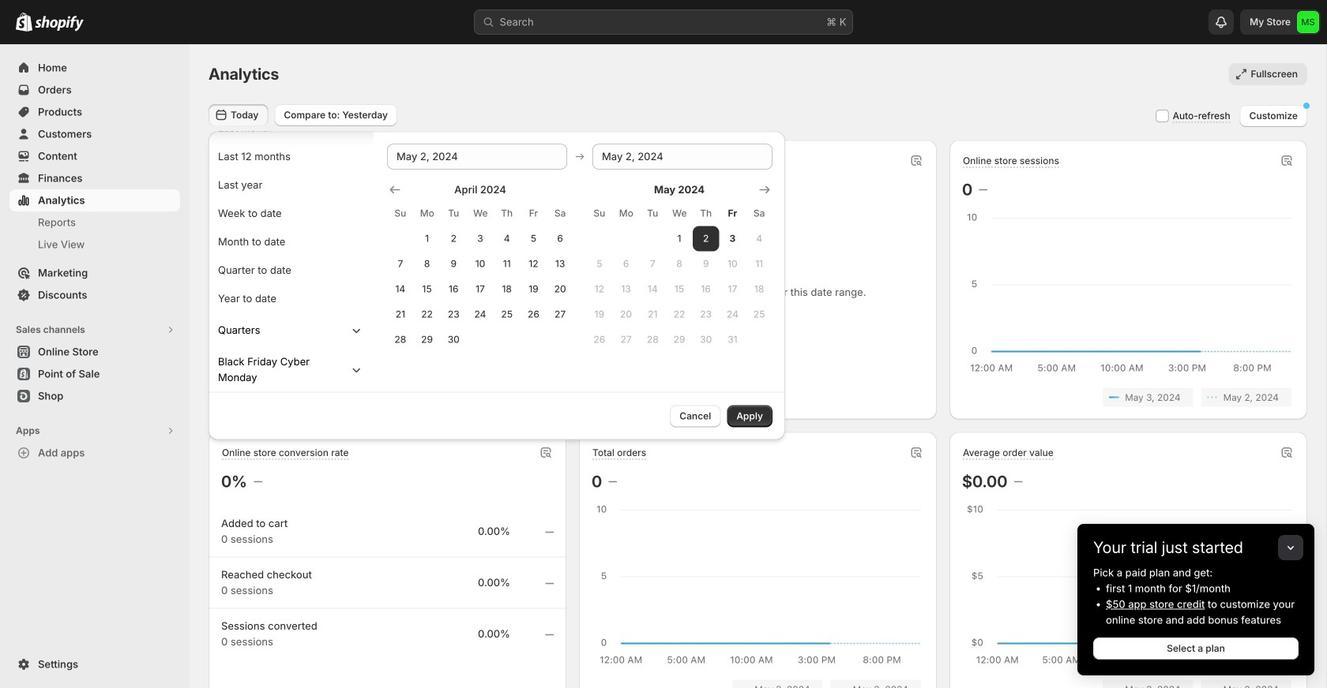 Task type: vqa. For each thing, say whether or not it's contained in the screenshot.
SHOPIFY image
yes



Task type: describe. For each thing, give the bounding box(es) containing it.
1 yyyy-mm-dd text field from the left
[[387, 144, 567, 169]]

shopify image
[[35, 16, 84, 31]]

1 grid from the left
[[387, 182, 574, 353]]

2 grid from the left
[[586, 182, 773, 353]]

my store image
[[1297, 11, 1319, 33]]

2 yyyy-mm-dd text field from the left
[[593, 144, 773, 169]]



Task type: locate. For each thing, give the bounding box(es) containing it.
1 horizontal spatial grid
[[586, 182, 773, 353]]

0 horizontal spatial grid
[[387, 182, 574, 353]]

list
[[224, 388, 551, 407], [965, 388, 1292, 407], [595, 681, 921, 689], [965, 681, 1292, 689]]

1 horizontal spatial yyyy-mm-dd text field
[[593, 144, 773, 169]]

shopify image
[[16, 12, 32, 31]]

grid
[[387, 182, 574, 353], [586, 182, 773, 353]]

YYYY-MM-DD text field
[[387, 144, 567, 169], [593, 144, 773, 169]]

0 horizontal spatial yyyy-mm-dd text field
[[387, 144, 567, 169]]



